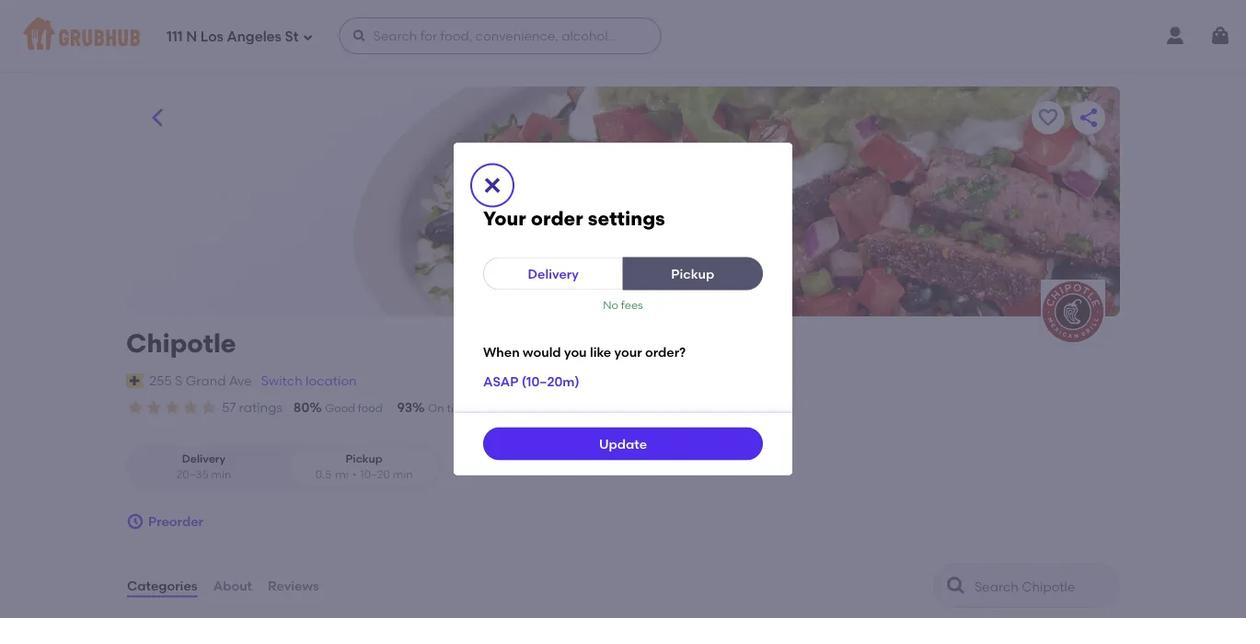 Task type: locate. For each thing, give the bounding box(es) containing it.
1 vertical spatial order
[[604, 402, 632, 415]]

main navigation navigation
[[0, 0, 1246, 72]]

0 horizontal spatial pickup
[[346, 452, 383, 466]]

111
[[167, 29, 183, 45]]

2 vertical spatial svg image
[[126, 513, 145, 531]]

correct order
[[560, 402, 632, 415]]

fees
[[621, 299, 643, 312]]

1 vertical spatial svg image
[[481, 174, 504, 197]]

20–35
[[176, 468, 209, 482]]

pickup up •
[[346, 452, 383, 466]]

255 s grand ave
[[149, 373, 252, 389]]

pickup
[[671, 266, 715, 282], [346, 452, 383, 466]]

good
[[325, 402, 355, 415]]

when would you like your order?
[[483, 344, 686, 360]]

1 min from the left
[[211, 468, 231, 482]]

order
[[531, 207, 583, 230], [604, 402, 632, 415]]

n
[[186, 29, 197, 45]]

settings
[[588, 207, 665, 230]]

svg image
[[1210, 25, 1232, 47], [302, 32, 313, 43]]

min right 20–35
[[211, 468, 231, 482]]

s
[[175, 373, 183, 389]]

chipotle
[[126, 328, 236, 359]]

delivery inside delivery 20–35 min
[[182, 452, 226, 466]]

min
[[211, 468, 231, 482], [393, 468, 413, 482]]

star icon image
[[126, 399, 145, 417], [145, 399, 163, 417], [163, 399, 181, 417], [181, 399, 200, 417], [200, 399, 218, 417], [200, 399, 218, 417]]

1 horizontal spatial svg image
[[1210, 25, 1232, 47]]

0 horizontal spatial min
[[211, 468, 231, 482]]

preorder button
[[126, 505, 203, 539]]

mi
[[335, 468, 349, 482]]

pickup inside button
[[671, 266, 715, 282]]

0 horizontal spatial delivery
[[182, 452, 226, 466]]

0 vertical spatial pickup
[[671, 266, 715, 282]]

grand
[[186, 373, 226, 389]]

min right 10–20
[[393, 468, 413, 482]]

Search Chipotle search field
[[973, 578, 1114, 596]]

pickup up order?
[[671, 266, 715, 282]]

categories
[[127, 578, 198, 594]]

search icon image
[[945, 575, 967, 598]]

delivery
[[528, 266, 579, 282], [182, 452, 226, 466]]

when
[[483, 344, 520, 360]]

delivery up 20–35
[[182, 452, 226, 466]]

1 horizontal spatial pickup
[[671, 266, 715, 282]]

order right your
[[531, 207, 583, 230]]

min inside pickup 0.5 mi • 10–20 min
[[393, 468, 413, 482]]

delivery down your order settings
[[528, 266, 579, 282]]

svg image
[[352, 29, 367, 43], [481, 174, 504, 197], [126, 513, 145, 531]]

order up "update"
[[604, 402, 632, 415]]

0 horizontal spatial svg image
[[126, 513, 145, 531]]

correct
[[560, 402, 601, 415]]

1 vertical spatial pickup
[[346, 452, 383, 466]]

delivery inside button
[[528, 266, 579, 282]]

svg image left preorder
[[126, 513, 145, 531]]

update
[[599, 436, 647, 452]]

delivery
[[474, 402, 515, 415]]

1 horizontal spatial order
[[604, 402, 632, 415]]

order for your
[[531, 207, 583, 230]]

1 horizontal spatial delivery
[[528, 266, 579, 282]]

option group
[[126, 444, 442, 491]]

2 min from the left
[[393, 468, 413, 482]]

1 horizontal spatial svg image
[[352, 29, 367, 43]]

caret left icon image
[[146, 107, 168, 129]]

1 horizontal spatial min
[[393, 468, 413, 482]]

would
[[523, 344, 561, 360]]

chipotle logo image
[[1041, 280, 1106, 344]]

asap (10–20m) button
[[483, 365, 580, 398]]

pickup inside pickup 0.5 mi • 10–20 min
[[346, 452, 383, 466]]

save this restaurant button
[[1032, 101, 1065, 134]]

0 vertical spatial delivery
[[528, 266, 579, 282]]

no
[[603, 299, 619, 312]]

your order settings
[[483, 207, 665, 230]]

svg image right "st"
[[352, 29, 367, 43]]

svg image inside preorder button
[[126, 513, 145, 531]]

0.5
[[315, 468, 332, 482]]

57
[[222, 400, 236, 416]]

57 ratings
[[222, 400, 282, 416]]

asap (10–20m)
[[483, 374, 580, 389]]

about button
[[212, 553, 253, 619]]

los
[[200, 29, 224, 45]]

0 vertical spatial order
[[531, 207, 583, 230]]

0 horizontal spatial svg image
[[302, 32, 313, 43]]

(10–20m)
[[522, 374, 580, 389]]

time
[[447, 402, 471, 415]]

svg image inside "main navigation" navigation
[[352, 29, 367, 43]]

0 horizontal spatial order
[[531, 207, 583, 230]]

•
[[352, 468, 357, 482]]

save this restaurant image
[[1037, 107, 1060, 129]]

svg image up your
[[481, 174, 504, 197]]

ratings
[[239, 400, 282, 416]]

0 vertical spatial svg image
[[352, 29, 367, 43]]

1 vertical spatial delivery
[[182, 452, 226, 466]]



Task type: vqa. For each thing, say whether or not it's contained in the screenshot.
30
no



Task type: describe. For each thing, give the bounding box(es) containing it.
delivery for delivery
[[528, 266, 579, 282]]

reviews
[[268, 578, 319, 594]]

pickup button
[[623, 257, 763, 290]]

you
[[564, 344, 587, 360]]

switch
[[261, 373, 303, 389]]

pickup 0.5 mi • 10–20 min
[[315, 452, 413, 482]]

93
[[397, 400, 412, 416]]

255 s grand ave button
[[148, 371, 253, 391]]

ave
[[229, 373, 252, 389]]

order for correct
[[604, 402, 632, 415]]

asap
[[483, 374, 519, 389]]

2 horizontal spatial svg image
[[481, 174, 504, 197]]

111 n los angeles st
[[167, 29, 299, 45]]

your
[[483, 207, 526, 230]]

good food
[[325, 402, 383, 415]]

about
[[213, 578, 252, 594]]

255
[[149, 373, 172, 389]]

10–20
[[360, 468, 390, 482]]

angeles
[[227, 29, 282, 45]]

order?
[[645, 344, 686, 360]]

update button
[[483, 428, 763, 461]]

st
[[285, 29, 299, 45]]

80
[[294, 400, 310, 416]]

min inside delivery 20–35 min
[[211, 468, 231, 482]]

switch location button
[[260, 371, 358, 391]]

share icon image
[[1078, 107, 1100, 129]]

delivery for delivery 20–35 min
[[182, 452, 226, 466]]

on time delivery
[[428, 402, 515, 415]]

no fees
[[603, 299, 643, 312]]

location
[[306, 373, 357, 389]]

pickup for pickup
[[671, 266, 715, 282]]

pickup for pickup 0.5 mi • 10–20 min
[[346, 452, 383, 466]]

food
[[358, 402, 383, 415]]

delivery button
[[483, 257, 624, 290]]

subscription pass image
[[126, 374, 145, 388]]

78
[[530, 400, 544, 416]]

switch location
[[261, 373, 357, 389]]

delivery 20–35 min
[[176, 452, 231, 482]]

reviews button
[[267, 553, 320, 619]]

categories button
[[126, 553, 199, 619]]

like
[[590, 344, 611, 360]]

option group containing delivery 20–35 min
[[126, 444, 442, 491]]

on
[[428, 402, 444, 415]]

preorder
[[148, 514, 203, 530]]

your
[[615, 344, 642, 360]]



